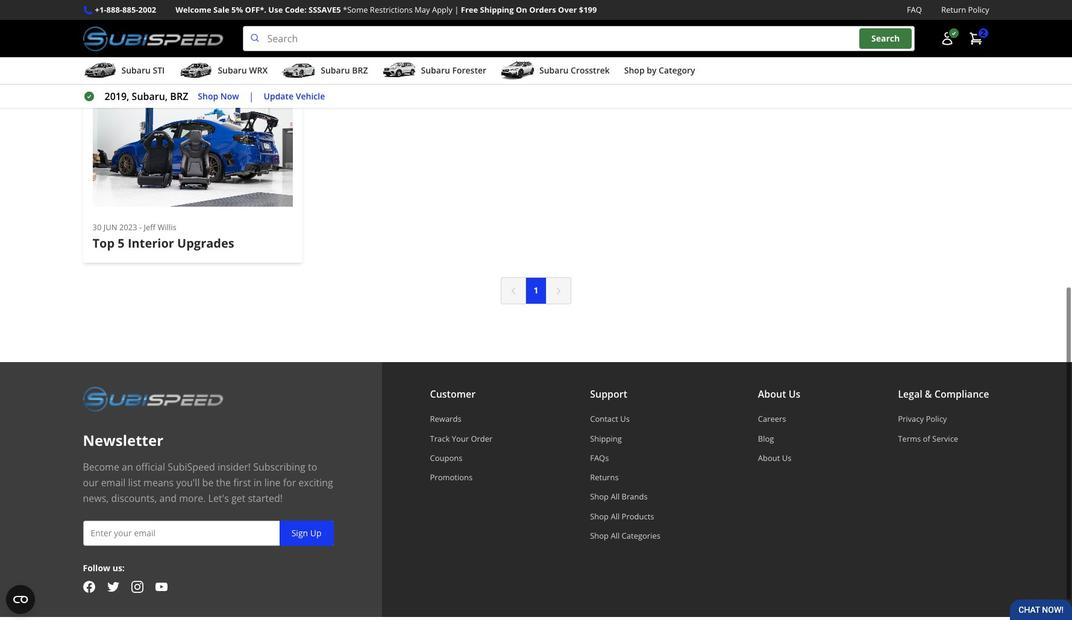 Task type: locate. For each thing, give the bounding box(es) containing it.
policy up the terms of service link
[[926, 414, 947, 425]]

top up subaru brz
[[322, 44, 344, 60]]

for up subaru wrx
[[239, 44, 257, 60]]

fallback image - no image provided image inside top 3 exhausts for 2015-2021 wrx/sti link
[[551, 0, 751, 15]]

1 3 from the left
[[347, 44, 354, 60]]

subaru up by
[[634, 44, 677, 60]]

top right wrx/sti
[[780, 44, 802, 60]]

legal & compliance
[[898, 388, 989, 401]]

shop all products
[[590, 511, 654, 522]]

shipping down contact
[[590, 433, 622, 444]]

willis up 'subispeed's'
[[161, 30, 179, 41]]

categories
[[622, 530, 660, 541]]

wrx up "update"
[[249, 65, 268, 76]]

2 about from the top
[[758, 453, 780, 463]]

0 vertical spatial |
[[455, 4, 459, 15]]

shop down shop all products
[[590, 530, 609, 541]]

top up the subaru crosstrek
[[551, 44, 573, 60]]

0 vertical spatial jeff
[[147, 30, 158, 41]]

1 all from the top
[[611, 491, 620, 502]]

all down shop all products
[[611, 530, 620, 541]]

1 vertical spatial us
[[620, 414, 630, 425]]

policy
[[968, 4, 989, 15], [926, 414, 947, 425]]

3 left power on the top right of the page
[[805, 44, 812, 60]]

0 vertical spatial brz
[[352, 65, 368, 76]]

all for products
[[611, 511, 620, 522]]

return policy link
[[941, 4, 989, 16]]

for right mods
[[891, 44, 909, 60]]

track
[[430, 433, 450, 444]]

in
[[253, 476, 262, 490]]

1 horizontal spatial your
[[603, 44, 631, 60]]

privacy
[[898, 414, 924, 425]]

2 horizontal spatial your
[[912, 44, 941, 60]]

1 vertical spatial subispeed logo image
[[83, 387, 223, 412]]

shop down shop all brands
[[590, 511, 609, 522]]

search input field
[[243, 26, 915, 51]]

for up crosstrek
[[582, 44, 599, 60]]

fallback image - no image provided image for top 3 exhausts for 2015-2021 wrx/sti
[[551, 0, 751, 15]]

5%
[[231, 4, 243, 15]]

shop by category button
[[624, 60, 695, 84]]

1 vertical spatial policy
[[926, 414, 947, 425]]

- inside 16 nov 2023 - jeff willis 2023: subispeed's guide for the holidays
[[142, 30, 145, 41]]

1 vertical spatial wrx
[[249, 65, 268, 76]]

2 vertical spatial us
[[782, 453, 792, 463]]

a subaru crosstrek thumbnail image image
[[501, 62, 535, 80]]

- up 'subispeed's'
[[142, 30, 145, 41]]

1 vertical spatial the
[[216, 476, 231, 490]]

to
[[410, 44, 422, 60], [308, 461, 317, 474]]

shop inside shop by category dropdown button
[[624, 65, 645, 76]]

all
[[611, 491, 620, 502], [611, 511, 620, 522], [611, 530, 620, 541]]

line
[[264, 476, 281, 490]]

promotions
[[430, 472, 473, 483]]

jeff up the interior on the left top
[[144, 222, 156, 232]]

privacy policy link
[[898, 414, 989, 425]]

willis inside 16 nov 2023 - jeff willis 2023: subispeed's guide for the holidays
[[161, 30, 179, 41]]

interior
[[128, 235, 174, 251]]

to left buy
[[410, 44, 422, 60]]

for left the under
[[1012, 44, 1030, 60]]

now
[[220, 90, 239, 102]]

your left 2015+
[[912, 44, 941, 60]]

your up crosstrek
[[603, 44, 631, 60]]

all left brands at the right of page
[[611, 491, 620, 502]]

1 link
[[526, 277, 546, 305]]

fallback image - no image provided image
[[93, 0, 293, 15], [322, 0, 522, 15], [551, 0, 751, 15], [780, 0, 980, 15], [93, 91, 293, 207]]

brz
[[352, 65, 368, 76], [170, 90, 188, 103]]

over
[[558, 4, 577, 15]]

about us up 'careers' link
[[758, 388, 801, 401]]

to inside become an official subispeed insider! subscribing to our email list means you'll be the first in line for exciting news, discounts, and more. let's get started!
[[308, 461, 317, 474]]

1 vertical spatial jeff
[[144, 222, 156, 232]]

to up the 'exciting'
[[308, 461, 317, 474]]

about us down blog link
[[758, 453, 792, 463]]

2023 inside 16 nov 2023 - jeff willis 2023: subispeed's guide for the holidays
[[122, 30, 140, 41]]

2023 inside 30 jun 2023 - jeff willis top 5 interior upgrades
[[119, 222, 137, 232]]

top down 30
[[93, 235, 115, 251]]

all down shop all brands
[[611, 511, 620, 522]]

top for top 3 reasons to buy aftermarket lighting for your subaru
[[322, 44, 344, 60]]

jeff up 'subispeed's'
[[147, 30, 158, 41]]

up
[[310, 528, 322, 539]]

and
[[159, 492, 177, 505]]

1 about from the top
[[758, 388, 786, 401]]

0 vertical spatial about
[[758, 388, 786, 401]]

subscribing
[[253, 461, 305, 474]]

| right now
[[249, 90, 254, 103]]

shop left now
[[198, 90, 218, 102]]

2 all from the top
[[611, 511, 620, 522]]

by
[[647, 65, 657, 76]]

2023 up the '5'
[[119, 222, 137, 232]]

fallback image - no image provided image for top 3 reasons to buy aftermarket lighting for your subaru
[[322, 0, 522, 15]]

3
[[347, 44, 354, 60], [576, 44, 583, 60], [805, 44, 812, 60]]

us up shipping link
[[620, 414, 630, 425]]

subaru left sti
[[121, 65, 151, 76]]

top inside 30 jun 2023 - jeff willis top 5 interior upgrades
[[93, 235, 115, 251]]

0 horizontal spatial the
[[216, 476, 231, 490]]

power
[[815, 44, 853, 60]]

aftermarket
[[451, 44, 527, 60]]

1 subispeed logo image from the top
[[83, 26, 223, 51]]

0 horizontal spatial to
[[308, 461, 317, 474]]

shop for shop by category
[[624, 65, 645, 76]]

subaru for subaru crosstrek
[[539, 65, 569, 76]]

2023 for 5
[[119, 222, 137, 232]]

0 vertical spatial 2023
[[122, 30, 140, 41]]

1 vertical spatial about
[[758, 453, 780, 463]]

brz down the reasons
[[352, 65, 368, 76]]

subaru brz button
[[282, 60, 368, 84]]

willis
[[161, 30, 179, 41], [158, 222, 176, 232]]

0 horizontal spatial wrx
[[249, 65, 268, 76]]

the
[[260, 44, 280, 60], [216, 476, 231, 490]]

0 horizontal spatial 3
[[347, 44, 354, 60]]

the up subaru wrx
[[260, 44, 280, 60]]

shop all products link
[[590, 511, 660, 522]]

get
[[231, 492, 245, 505]]

twitter logo image
[[107, 581, 119, 593]]

jeff
[[147, 30, 158, 41], [144, 222, 156, 232]]

top 3 reasons to buy aftermarket lighting for your subaru link
[[312, 0, 677, 72]]

1 about us from the top
[[758, 388, 801, 401]]

order
[[471, 433, 493, 444]]

the right the be
[[216, 476, 231, 490]]

may
[[415, 4, 430, 15]]

1 horizontal spatial to
[[410, 44, 422, 60]]

1 vertical spatial -
[[139, 222, 142, 232]]

faqs link
[[590, 453, 660, 463]]

subispeed logo image down 2002
[[83, 26, 223, 51]]

top inside top 3 power mods for your 2015+ wrx for under link
[[780, 44, 802, 60]]

0 vertical spatial policy
[[968, 4, 989, 15]]

willis up the interior on the left top
[[158, 222, 176, 232]]

2 horizontal spatial 3
[[805, 44, 812, 60]]

careers
[[758, 414, 786, 425]]

3 for power
[[805, 44, 812, 60]]

0 vertical spatial shipping
[[480, 4, 514, 15]]

1 horizontal spatial shipping
[[590, 433, 622, 444]]

0 horizontal spatial |
[[249, 90, 254, 103]]

subispeed logo image
[[83, 26, 223, 51], [83, 387, 223, 412]]

2 vertical spatial all
[[611, 530, 620, 541]]

2021
[[695, 44, 723, 60]]

shop for shop all brands
[[590, 491, 609, 502]]

faqs
[[590, 453, 609, 463]]

fallback image - no image provided image inside top 3 power mods for your 2015+ wrx for under link
[[780, 0, 980, 15]]

contact
[[590, 414, 618, 425]]

2015-
[[664, 44, 695, 60]]

your down rewards link
[[452, 433, 469, 444]]

subaru down buy
[[421, 65, 450, 76]]

subaru down lighting
[[539, 65, 569, 76]]

2023 right nov
[[122, 30, 140, 41]]

faq
[[907, 4, 922, 15]]

legal
[[898, 388, 922, 401]]

1 vertical spatial all
[[611, 511, 620, 522]]

0 vertical spatial all
[[611, 491, 620, 502]]

0 vertical spatial to
[[410, 44, 422, 60]]

1 horizontal spatial policy
[[968, 4, 989, 15]]

willis for interior
[[158, 222, 176, 232]]

lighting
[[530, 44, 579, 60]]

shop down the returns
[[590, 491, 609, 502]]

+1-
[[95, 4, 106, 15]]

1 horizontal spatial 3
[[576, 44, 583, 60]]

3 all from the top
[[611, 530, 620, 541]]

follow
[[83, 563, 110, 574]]

subaru for subaru forester
[[421, 65, 450, 76]]

subaru down the guide
[[218, 65, 247, 76]]

brands
[[622, 491, 648, 502]]

us up 'careers' link
[[789, 388, 801, 401]]

wrx down 2
[[981, 44, 1009, 60]]

1 vertical spatial about us
[[758, 453, 792, 463]]

2 3 from the left
[[576, 44, 583, 60]]

0 horizontal spatial shipping
[[480, 4, 514, 15]]

shop for shop now
[[198, 90, 218, 102]]

reasons
[[357, 44, 406, 60]]

products
[[622, 511, 654, 522]]

3 up the subaru crosstrek
[[576, 44, 583, 60]]

terms of service link
[[898, 433, 989, 444]]

holidays
[[283, 44, 335, 60]]

for inside become an official subispeed insider! subscribing to our email list means you'll be the first in line for exciting news, discounts, and more. let's get started!
[[283, 476, 296, 490]]

top inside top 3 exhausts for 2015-2021 wrx/sti link
[[551, 44, 573, 60]]

fallback image - no image provided image inside 'top 3 reasons to buy aftermarket lighting for your subaru' link
[[322, 0, 522, 15]]

about us link
[[758, 453, 801, 463]]

subaru,
[[132, 90, 168, 103]]

us for about us link
[[782, 453, 792, 463]]

shop for shop all categories
[[590, 530, 609, 541]]

- up the interior on the left top
[[139, 222, 142, 232]]

facebook logo image
[[83, 581, 95, 593]]

track your order link
[[430, 433, 493, 444]]

1 vertical spatial brz
[[170, 90, 188, 103]]

about up careers
[[758, 388, 786, 401]]

top 3 exhausts for 2015-2021 wrx/sti link
[[541, 0, 776, 72]]

us down blog link
[[782, 453, 792, 463]]

restrictions
[[370, 4, 413, 15]]

0 vertical spatial subispeed logo image
[[83, 26, 223, 51]]

for right line
[[283, 476, 296, 490]]

0 horizontal spatial policy
[[926, 414, 947, 425]]

sti
[[153, 65, 165, 76]]

- inside 30 jun 2023 - jeff willis top 5 interior upgrades
[[139, 222, 142, 232]]

0 vertical spatial about us
[[758, 388, 801, 401]]

1 vertical spatial 2023
[[119, 222, 137, 232]]

policy up 2
[[968, 4, 989, 15]]

category
[[659, 65, 695, 76]]

jeff for 5
[[144, 222, 156, 232]]

1 horizontal spatial wrx
[[981, 44, 1009, 60]]

wrx/sti
[[726, 44, 776, 60]]

16
[[93, 30, 101, 41]]

jeff inside 16 nov 2023 - jeff willis 2023: subispeed's guide for the holidays
[[147, 30, 158, 41]]

0 vertical spatial the
[[260, 44, 280, 60]]

0 vertical spatial willis
[[161, 30, 179, 41]]

top 3 power mods for your 2015+ wrx for under 
[[780, 44, 1072, 60]]

1 horizontal spatial brz
[[352, 65, 368, 76]]

shipping left the on
[[480, 4, 514, 15]]

1 vertical spatial shipping
[[590, 433, 622, 444]]

returns link
[[590, 472, 660, 483]]

30 jun 2023 - jeff willis top 5 interior upgrades
[[93, 222, 234, 251]]

1 vertical spatial to
[[308, 461, 317, 474]]

shop inside shop now 'link'
[[198, 90, 218, 102]]

3 up subaru brz
[[347, 44, 354, 60]]

a subaru forester thumbnail image image
[[382, 62, 416, 80]]

all for categories
[[611, 530, 620, 541]]

0 vertical spatial -
[[142, 30, 145, 41]]

1 vertical spatial willis
[[158, 222, 176, 232]]

brz right the "subaru,"
[[170, 90, 188, 103]]

willis inside 30 jun 2023 - jeff willis top 5 interior upgrades
[[158, 222, 176, 232]]

exciting
[[299, 476, 333, 490]]

subaru crosstrek
[[539, 65, 610, 76]]

0 vertical spatial us
[[789, 388, 801, 401]]

us:
[[113, 563, 125, 574]]

| left the free on the top of page
[[455, 4, 459, 15]]

shop
[[624, 65, 645, 76], [198, 90, 218, 102], [590, 491, 609, 502], [590, 511, 609, 522], [590, 530, 609, 541]]

shop left by
[[624, 65, 645, 76]]

button image
[[940, 31, 954, 46]]

about us
[[758, 388, 801, 401], [758, 453, 792, 463]]

nov
[[103, 30, 120, 41]]

1 horizontal spatial |
[[455, 4, 459, 15]]

1 horizontal spatial the
[[260, 44, 280, 60]]

shop now
[[198, 90, 239, 102]]

subispeed logo image up newsletter
[[83, 387, 223, 412]]

about down blog
[[758, 453, 780, 463]]

jun
[[103, 222, 117, 232]]

$199
[[579, 4, 597, 15]]

subaru down holidays in the top left of the page
[[321, 65, 350, 76]]

jeff inside 30 jun 2023 - jeff willis top 5 interior upgrades
[[144, 222, 156, 232]]

top inside 'top 3 reasons to buy aftermarket lighting for your subaru' link
[[322, 44, 344, 60]]

privacy policy
[[898, 414, 947, 425]]

3 3 from the left
[[805, 44, 812, 60]]

our
[[83, 476, 99, 490]]

- for subispeed's
[[142, 30, 145, 41]]



Task type: describe. For each thing, give the bounding box(es) containing it.
Enter your email text field
[[83, 521, 334, 546]]

policy for return policy
[[968, 4, 989, 15]]

2
[[981, 27, 986, 39]]

a subaru wrx thumbnail image image
[[179, 62, 213, 80]]

youtube logo image
[[155, 581, 167, 593]]

terms
[[898, 433, 921, 444]]

coupons link
[[430, 453, 493, 463]]

free
[[461, 4, 478, 15]]

2023 for subispeed's
[[122, 30, 140, 41]]

wrx inside dropdown button
[[249, 65, 268, 76]]

crosstrek
[[571, 65, 610, 76]]

exhausts
[[586, 44, 640, 60]]

guide
[[201, 44, 236, 60]]

subaru forester
[[421, 65, 486, 76]]

under
[[1033, 44, 1070, 60]]

customer
[[430, 388, 476, 401]]

search button
[[859, 29, 912, 49]]

3 for exhausts
[[576, 44, 583, 60]]

all for brands
[[611, 491, 620, 502]]

2 about us from the top
[[758, 453, 792, 463]]

885-
[[122, 4, 138, 15]]

an
[[122, 461, 133, 474]]

+1-888-885-2002 link
[[95, 4, 156, 16]]

terms of service
[[898, 433, 958, 444]]

sign up button
[[279, 521, 334, 546]]

on
[[516, 4, 527, 15]]

blog link
[[758, 433, 801, 444]]

- for 5
[[139, 222, 142, 232]]

returns
[[590, 472, 619, 483]]

news,
[[83, 492, 109, 505]]

rewards link
[[430, 414, 493, 425]]

shop by category
[[624, 65, 695, 76]]

open widget image
[[6, 585, 35, 614]]

a subaru sti thumbnail image image
[[83, 62, 117, 80]]

started!
[[248, 492, 283, 505]]

30
[[93, 222, 101, 232]]

policy for privacy policy
[[926, 414, 947, 425]]

1 vertical spatial |
[[249, 90, 254, 103]]

2002
[[138, 4, 156, 15]]

subaru wrx button
[[179, 60, 268, 84]]

sale
[[213, 4, 229, 15]]

subispeed
[[168, 461, 215, 474]]

subaru for subaru wrx
[[218, 65, 247, 76]]

0 horizontal spatial brz
[[170, 90, 188, 103]]

2023:
[[93, 44, 124, 60]]

buy
[[425, 44, 448, 60]]

coupons
[[430, 453, 463, 463]]

subispeed's
[[127, 44, 198, 60]]

search
[[871, 33, 900, 44]]

be
[[202, 476, 214, 490]]

brz inside dropdown button
[[352, 65, 368, 76]]

instagram logo image
[[131, 581, 143, 593]]

subaru sti button
[[83, 60, 165, 84]]

&
[[925, 388, 932, 401]]

3 for reasons
[[347, 44, 354, 60]]

888-
[[106, 4, 122, 15]]

upgrades
[[177, 235, 234, 251]]

you'll
[[176, 476, 200, 490]]

top for top 3 power mods for your 2015+ wrx for under 
[[780, 44, 802, 60]]

blog
[[758, 433, 774, 444]]

update vehicle
[[264, 90, 325, 102]]

for inside 16 nov 2023 - jeff willis 2023: subispeed's guide for the holidays
[[239, 44, 257, 60]]

welcome
[[176, 4, 211, 15]]

subaru wrx
[[218, 65, 268, 76]]

shop all categories link
[[590, 530, 660, 541]]

for up by
[[643, 44, 661, 60]]

shop all brands
[[590, 491, 648, 502]]

fallback image - no image provided image for 16 nov 2023 - jeff willis
[[93, 0, 293, 15]]

contact us link
[[590, 414, 660, 425]]

compliance
[[935, 388, 989, 401]]

top for top 3 exhausts for 2015-2021 wrx/sti
[[551, 44, 573, 60]]

rewards
[[430, 414, 461, 425]]

mods
[[856, 44, 888, 60]]

orders
[[529, 4, 556, 15]]

jeff for subispeed's
[[147, 30, 158, 41]]

insider!
[[218, 461, 251, 474]]

more.
[[179, 492, 206, 505]]

the inside become an official subispeed insider! subscribing to our email list means you'll be the first in line for exciting news, discounts, and more. let's get started!
[[216, 476, 231, 490]]

2 subispeed logo image from the top
[[83, 387, 223, 412]]

top 3 power mods for your 2015+ wrx for under link
[[770, 0, 1072, 72]]

sign up
[[292, 528, 322, 539]]

subaru for subaru sti
[[121, 65, 151, 76]]

shop for shop all products
[[590, 511, 609, 522]]

2 button
[[963, 27, 989, 51]]

0 horizontal spatial your
[[452, 433, 469, 444]]

willis for guide
[[161, 30, 179, 41]]

track your order
[[430, 433, 493, 444]]

a subaru brz thumbnail image image
[[282, 62, 316, 80]]

5
[[118, 235, 125, 251]]

0 vertical spatial wrx
[[981, 44, 1009, 60]]

shipping link
[[590, 433, 660, 444]]

welcome sale 5% off*. use code: sssave5
[[176, 4, 341, 15]]

shop all categories
[[590, 530, 660, 541]]

the inside 16 nov 2023 - jeff willis 2023: subispeed's guide for the holidays
[[260, 44, 280, 60]]

become
[[83, 461, 119, 474]]

us for contact us link
[[620, 414, 630, 425]]

sssave5
[[309, 4, 341, 15]]

email
[[101, 476, 126, 490]]

subaru for subaru brz
[[321, 65, 350, 76]]

2019, subaru, brz
[[105, 90, 188, 103]]

subaru sti
[[121, 65, 165, 76]]

promotions link
[[430, 472, 493, 483]]

list
[[128, 476, 141, 490]]

1
[[534, 285, 538, 296]]

become an official subispeed insider! subscribing to our email list means you'll be the first in line for exciting news, discounts, and more. let's get started!
[[83, 461, 333, 505]]

discounts,
[[111, 492, 157, 505]]

contact us
[[590, 414, 630, 425]]

*some
[[343, 4, 368, 15]]



Task type: vqa. For each thing, say whether or not it's contained in the screenshot.
2021
yes



